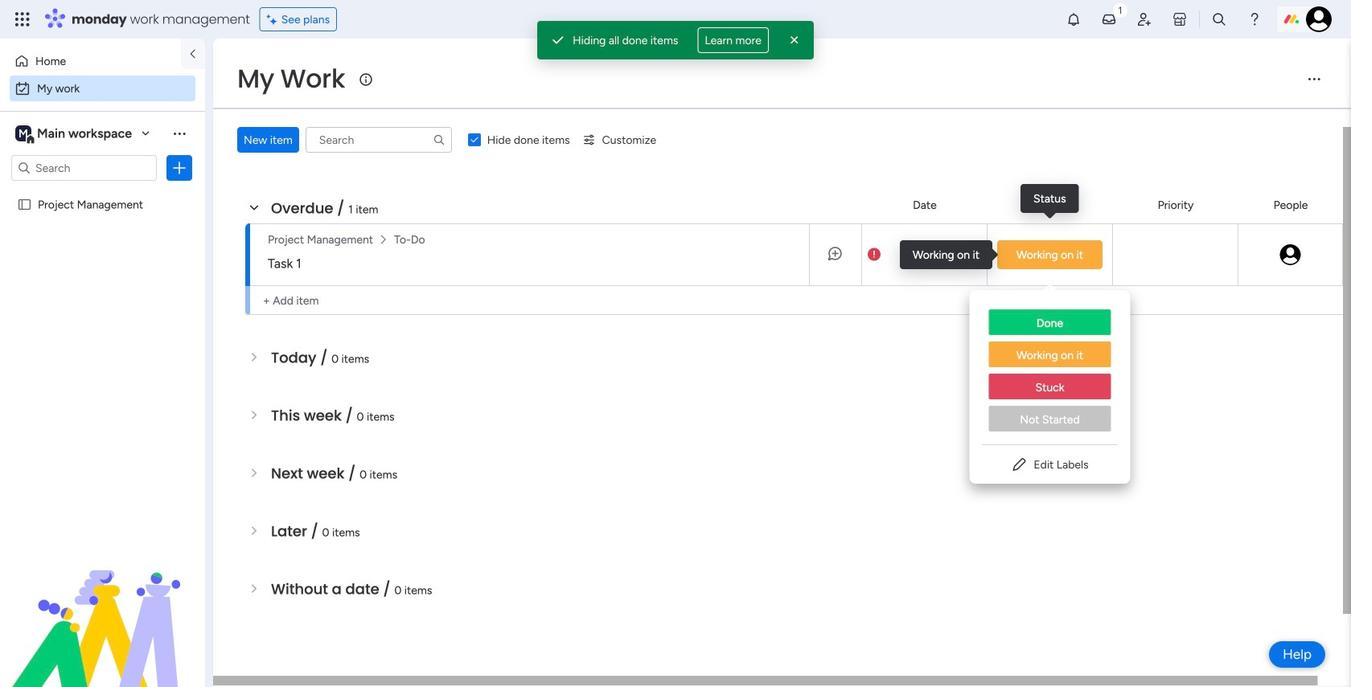 Task type: vqa. For each thing, say whether or not it's contained in the screenshot.
WORKSPACE "icon"
yes



Task type: locate. For each thing, give the bounding box(es) containing it.
menu image
[[1306, 71, 1322, 87]]

0 horizontal spatial list box
[[0, 188, 205, 435]]

workspace selection element
[[15, 124, 134, 145]]

monday marketplace image
[[1172, 11, 1188, 27]]

None search field
[[305, 127, 452, 153]]

1 image
[[1113, 1, 1127, 19]]

see plans image
[[267, 10, 281, 28]]

public board image
[[17, 197, 32, 212]]

list box for workspace options image
[[0, 188, 205, 435]]

list box
[[0, 188, 205, 435], [969, 297, 1130, 445]]

help image
[[1246, 11, 1263, 27]]

gary orlando image
[[1278, 243, 1302, 267]]

option
[[10, 48, 171, 74], [10, 76, 195, 101], [0, 190, 205, 193], [989, 310, 1111, 337], [989, 342, 1111, 369], [989, 374, 1111, 401], [989, 406, 1111, 433]]

1 horizontal spatial list box
[[969, 297, 1130, 445]]

alert
[[537, 21, 814, 60]]



Task type: describe. For each thing, give the bounding box(es) containing it.
invite members image
[[1136, 11, 1152, 27]]

notifications image
[[1066, 11, 1082, 27]]

workspace image
[[15, 125, 31, 142]]

workspace options image
[[171, 125, 187, 141]]

options image
[[171, 160, 187, 176]]

Filter dashboard by text search field
[[305, 127, 452, 153]]

gary orlando image
[[1306, 6, 1332, 32]]

v2 overdue deadline image
[[868, 247, 881, 263]]

search image
[[432, 133, 445, 146]]

edit labels image
[[1011, 457, 1027, 473]]

search everything image
[[1211, 11, 1227, 27]]

Search in workspace field
[[34, 159, 134, 177]]

update feed image
[[1101, 11, 1117, 27]]

list box for menu image
[[969, 297, 1130, 445]]

close image
[[786, 32, 802, 48]]

select product image
[[14, 11, 31, 27]]

lottie animation element
[[0, 525, 205, 688]]

lottie animation image
[[0, 525, 205, 688]]



